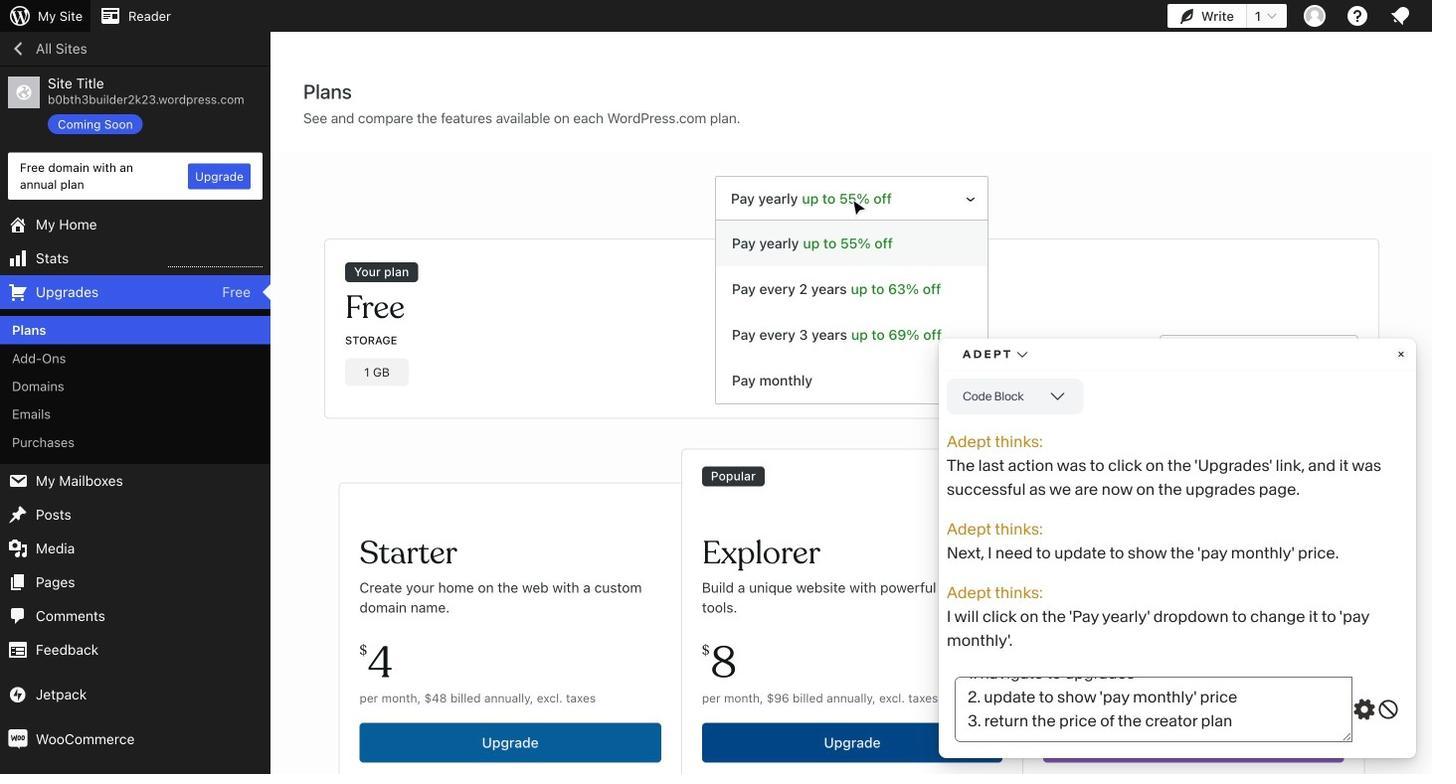 Task type: vqa. For each thing, say whether or not it's contained in the screenshot.
"Visit WP Admin" image
no



Task type: locate. For each thing, give the bounding box(es) containing it.
my profile image
[[1304, 5, 1326, 27]]

img image
[[8, 685, 28, 705], [8, 730, 28, 750]]

help image
[[1346, 4, 1370, 28]]

manage your notifications image
[[1388, 4, 1412, 28]]

list item
[[1423, 205, 1432, 298]]

0 vertical spatial img image
[[8, 685, 28, 705]]

2 img image from the top
[[8, 730, 28, 750]]

1 vertical spatial img image
[[8, 730, 28, 750]]



Task type: describe. For each thing, give the bounding box(es) containing it.
highest hourly views 0 image
[[168, 255, 263, 268]]

1 img image from the top
[[8, 685, 28, 705]]



